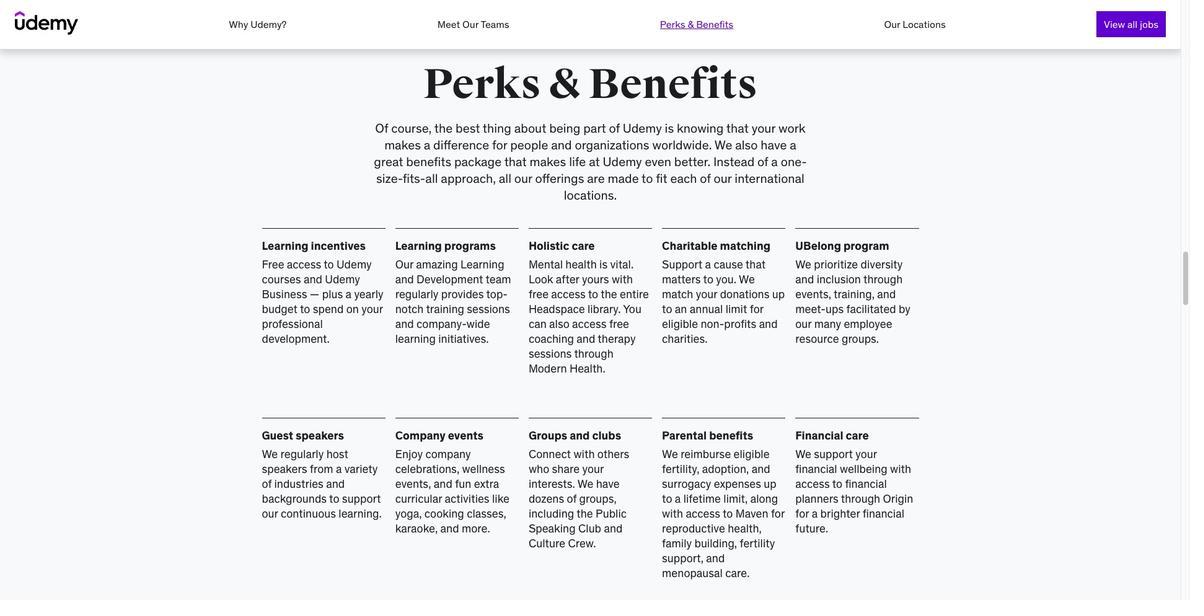 Task type: describe. For each thing, give the bounding box(es) containing it.
groups,
[[580, 492, 617, 506]]

care.
[[726, 566, 750, 580]]

with inside financial care we support your financial wellbeing with access to financial planners through origin for a brighter financial future.
[[891, 462, 912, 476]]

a up international
[[772, 154, 778, 169]]

your inside charitable matching support a cause that matters to you. we match your donations up to an annual limit for eligible non-profits and charities.
[[696, 287, 718, 301]]

our locations link
[[885, 18, 946, 30]]

meet
[[438, 18, 460, 30]]

udemy up plus
[[325, 272, 360, 286]]

of inside the groups and clubs connect with others who share your interests. we have dozens of groups, including the public speaking club and culture crew.
[[567, 492, 577, 506]]

with inside the groups and clubs connect with others who share your interests. we have dozens of groups, including the public speaking club and culture crew.
[[574, 447, 595, 461]]

ubelong program we prioritize diversity and inclusion through events, training, and meet-ups facilitated by our many employee resource groups.
[[796, 239, 911, 346]]

charitable
[[662, 239, 718, 253]]

modern
[[529, 362, 567, 376]]

0 vertical spatial perks & benefits
[[660, 18, 734, 30]]

we inside ubelong program we prioritize diversity and inclusion through events, training, and meet-ups facilitated by our many employee resource groups.
[[796, 257, 812, 272]]

to down limit,
[[723, 507, 733, 521]]

our inside ubelong program we prioritize diversity and inclusion through events, training, and meet-ups facilitated by our many employee resource groups.
[[796, 317, 812, 331]]

our down people
[[515, 170, 533, 186]]

0 vertical spatial speakers
[[296, 429, 344, 443]]

we inside of course, the best thing about being part of udemy is knowing that your work makes a difference for people and organizations worldwide. we also have a great benefits package that makes life at udemy even better. instead of a one- size-fits-all approach, all our offerings are made to fit each of our international locations.
[[715, 137, 733, 153]]

guest speakers we regularly host speakers from a variety of industries and backgrounds to support our continuous learning.
[[262, 429, 382, 521]]

a inside learning incentives free access to udemy courses and udemy business — plus a yearly budget to spend on your professional development.
[[346, 287, 352, 301]]

eligible inside charitable matching support a cause that matters to you. we match your donations up to an annual limit for eligible non-profits and charities.
[[662, 317, 698, 331]]

company-
[[417, 317, 467, 331]]

your inside financial care we support your financial wellbeing with access to financial planners through origin for a brighter financial future.
[[856, 447, 878, 461]]

financial care we support your financial wellbeing with access to financial planners through origin for a brighter financial future.
[[796, 429, 914, 536]]

learning.
[[339, 507, 382, 521]]

to inside holistic care mental health is vital. look after yours with free access to the entire headspace library. you can also access free coaching and therapy sessions through modern health.
[[588, 287, 599, 301]]

and left clubs
[[570, 429, 590, 443]]

events, inside ubelong program we prioritize diversity and inclusion through events, training, and meet-ups facilitated by our many employee resource groups.
[[796, 287, 832, 301]]

and up meet-
[[796, 272, 815, 286]]

parental
[[662, 429, 707, 443]]

is inside holistic care mental health is vital. look after yours with free access to the entire headspace library. you can also access free coaching and therapy sessions through modern health.
[[600, 257, 608, 272]]

eligible inside the parental benefits we reimburse eligible fertility, adoption, and surrogacy expenses up to a lifetime limit, along with access to maven for reproductive health, family building, fertility support, and menopausal care.
[[734, 447, 770, 461]]

why udemy?
[[229, 18, 287, 30]]

financial
[[796, 429, 844, 443]]

club
[[579, 522, 602, 536]]

fun
[[455, 477, 472, 491]]

up inside charitable matching support a cause that matters to you. we match your donations up to an annual limit for eligible non-profits and charities.
[[773, 287, 785, 301]]

view all jobs
[[1105, 18, 1159, 30]]

2 horizontal spatial all
[[1128, 18, 1138, 30]]

menopausal
[[662, 566, 723, 580]]

cause
[[714, 257, 744, 272]]

you
[[623, 302, 642, 316]]

meet our teams
[[438, 18, 510, 30]]

international
[[735, 170, 805, 186]]

therapy
[[598, 332, 636, 346]]

the inside of course, the best thing about being part of udemy is knowing that your work makes a difference for people and organizations worldwide. we also have a great benefits package that makes life at udemy even better. instead of a one- size-fits-all approach, all our offerings are made to fit each of our international locations.
[[435, 120, 453, 136]]

support
[[662, 257, 703, 272]]

part
[[584, 120, 606, 136]]

variety
[[345, 462, 378, 476]]

for inside the parental benefits we reimburse eligible fertility, adoption, and surrogacy expenses up to a lifetime limit, along with access to maven for reproductive health, family building, fertility support, and menopausal care.
[[772, 507, 785, 521]]

udemy down incentives
[[337, 257, 372, 272]]

our down instead
[[714, 170, 732, 186]]

1 vertical spatial speakers
[[262, 462, 307, 476]]

learning for access
[[262, 239, 309, 253]]

fertility,
[[662, 462, 700, 476]]

and down cooking
[[441, 522, 459, 536]]

including
[[529, 507, 574, 521]]

your inside of course, the best thing about being part of udemy is knowing that your work makes a difference for people and organizations worldwide. we also have a great benefits package that makes life at udemy even better. instead of a one- size-fits-all approach, all our offerings are made to fit each of our international locations.
[[752, 120, 776, 136]]

continuous
[[281, 507, 336, 521]]

budget
[[262, 302, 298, 316]]

to down —
[[300, 302, 310, 316]]

the inside holistic care mental health is vital. look after yours with free access to the entire headspace library. you can also access free coaching and therapy sessions through modern health.
[[601, 287, 618, 301]]

charities.
[[662, 332, 708, 346]]

share
[[552, 462, 580, 476]]

top-
[[487, 287, 508, 301]]

business
[[262, 287, 307, 301]]

1 horizontal spatial makes
[[530, 154, 566, 169]]

we inside the groups and clubs connect with others who share your interests. we have dozens of groups, including the public speaking club and culture crew.
[[578, 477, 594, 491]]

and down building,
[[707, 551, 725, 566]]

a down course,
[[424, 137, 431, 153]]

life
[[569, 154, 586, 169]]

for inside of course, the best thing about being part of udemy is knowing that your work makes a difference for people and organizations worldwide. we also have a great benefits package that makes life at udemy even better. instead of a one- size-fits-all approach, all our offerings are made to fit each of our international locations.
[[492, 137, 508, 153]]

0 vertical spatial that
[[727, 120, 749, 136]]

udemy up organizations
[[623, 120, 662, 136]]

groups.
[[842, 332, 880, 346]]

2 horizontal spatial learning
[[461, 257, 505, 272]]

we inside charitable matching support a cause that matters to you. we match your donations up to an annual limit for eligible non-profits and charities.
[[739, 272, 755, 286]]

2 horizontal spatial our
[[885, 18, 901, 30]]

limit
[[726, 302, 748, 316]]

we inside the 'guest speakers we regularly host speakers from a variety of industries and backgrounds to support our continuous learning.'
[[262, 447, 278, 461]]

to inside of course, the best thing about being part of udemy is knowing that your work makes a difference for people and organizations worldwide. we also have a great benefits package that makes life at udemy even better. instead of a one- size-fits-all approach, all our offerings are made to fit each of our international locations.
[[642, 170, 653, 186]]

events, inside 'company events enjoy company celebrations, wellness events, and fun extra curricular activities like yoga, cooking classes, karaoke, and more.'
[[396, 477, 431, 491]]

udemy?
[[251, 18, 287, 30]]

free
[[262, 257, 284, 272]]

instead
[[714, 154, 755, 169]]

meet our teams link
[[438, 18, 510, 30]]

plus
[[322, 287, 343, 301]]

annual
[[690, 302, 723, 316]]

reproductive
[[662, 522, 726, 536]]

people
[[511, 137, 549, 153]]

host
[[327, 447, 349, 461]]

through inside ubelong program we prioritize diversity and inclusion through events, training, and meet-ups facilitated by our many employee resource groups.
[[864, 272, 903, 286]]

planners
[[796, 492, 839, 506]]

at
[[589, 154, 600, 169]]

made
[[608, 170, 639, 186]]

and up notch
[[396, 272, 414, 286]]

and inside learning incentives free access to udemy courses and udemy business — plus a yearly budget to spend on your professional development.
[[304, 272, 323, 286]]

access inside the parental benefits we reimburse eligible fertility, adoption, and surrogacy expenses up to a lifetime limit, along with access to maven for reproductive health, family building, fertility support, and menopausal care.
[[686, 507, 721, 521]]

benefits inside of course, the best thing about being part of udemy is knowing that your work makes a difference for people and organizations worldwide. we also have a great benefits package that makes life at udemy even better. instead of a one- size-fits-all approach, all our offerings are made to fit each of our international locations.
[[406, 154, 452, 169]]

incentives
[[311, 239, 366, 253]]

matters
[[662, 272, 701, 286]]

and left 'fun'
[[434, 477, 453, 491]]

training,
[[834, 287, 875, 301]]

fits-
[[403, 170, 426, 186]]

library.
[[588, 302, 621, 316]]

through inside financial care we support your financial wellbeing with access to financial planners through origin for a brighter financial future.
[[842, 492, 881, 506]]

we inside financial care we support your financial wellbeing with access to financial planners through origin for a brighter financial future.
[[796, 447, 812, 461]]

—
[[310, 287, 320, 301]]

1 vertical spatial perks
[[423, 59, 541, 110]]

and inside of course, the best thing about being part of udemy is knowing that your work makes a difference for people and organizations worldwide. we also have a great benefits package that makes life at udemy even better. instead of a one- size-fits-all approach, all our offerings are made to fit each of our international locations.
[[552, 137, 572, 153]]

karaoke,
[[396, 522, 438, 536]]

ups
[[826, 302, 844, 316]]

public
[[596, 507, 627, 521]]

guest
[[262, 429, 293, 443]]

0 vertical spatial makes
[[385, 137, 421, 153]]

you.
[[717, 272, 737, 286]]

amazing
[[416, 257, 458, 272]]

who
[[529, 462, 550, 476]]

udemy up made
[[603, 154, 642, 169]]

1 horizontal spatial all
[[499, 170, 512, 186]]

diversity
[[861, 257, 903, 272]]

0 horizontal spatial all
[[426, 170, 438, 186]]

1 vertical spatial perks & benefits
[[423, 59, 758, 110]]

our inside the 'guest speakers we regularly host speakers from a variety of industries and backgrounds to support our continuous learning.'
[[262, 507, 278, 521]]

worldwide.
[[653, 137, 712, 153]]

for inside financial care we support your financial wellbeing with access to financial planners through origin for a brighter financial future.
[[796, 507, 810, 521]]

also inside holistic care mental health is vital. look after yours with free access to the entire headspace library. you can also access free coaching and therapy sessions through modern health.
[[550, 317, 570, 331]]

ubelong
[[796, 239, 842, 253]]

wellbeing
[[840, 462, 888, 476]]

we inside the parental benefits we reimburse eligible fertility, adoption, and surrogacy expenses up to a lifetime limit, along with access to maven for reproductive health, family building, fertility support, and menopausal care.
[[662, 447, 678, 461]]

dozens
[[529, 492, 565, 506]]

about
[[515, 120, 547, 136]]

view
[[1105, 18, 1126, 30]]

interests.
[[529, 477, 575, 491]]

teams
[[481, 18, 510, 30]]

industries
[[274, 477, 324, 491]]

by
[[899, 302, 911, 316]]

support inside financial care we support your financial wellbeing with access to financial planners through origin for a brighter financial future.
[[815, 447, 853, 461]]

learning for amazing
[[396, 239, 442, 253]]

regularly inside the 'guest speakers we regularly host speakers from a variety of industries and backgrounds to support our continuous learning.'
[[281, 447, 324, 461]]

a inside the 'guest speakers we regularly host speakers from a variety of industries and backgrounds to support our continuous learning.'
[[336, 462, 342, 476]]

backgrounds
[[262, 492, 327, 506]]

and down notch
[[396, 317, 414, 331]]

crew.
[[568, 536, 596, 551]]

origin
[[884, 492, 914, 506]]

of up organizations
[[609, 120, 620, 136]]



Task type: locate. For each thing, give the bounding box(es) containing it.
health,
[[728, 522, 762, 536]]

1 horizontal spatial our
[[463, 18, 479, 30]]

and inside charitable matching support a cause that matters to you. we match your donations up to an annual limit for eligible non-profits and charities.
[[760, 317, 778, 331]]

organizations
[[575, 137, 650, 153]]

our inside learning programs our amazing learning and development team regularly provides top- notch training sessions and company-wide learning initiatives.
[[396, 257, 414, 272]]

sessions inside holistic care mental health is vital. look after yours with free access to the entire headspace library. you can also access free coaching and therapy sessions through modern health.
[[529, 347, 572, 361]]

fertility
[[740, 536, 776, 551]]

financial down wellbeing
[[846, 477, 887, 491]]

why
[[229, 18, 248, 30]]

0 vertical spatial benefits
[[697, 18, 734, 30]]

1 horizontal spatial also
[[736, 137, 758, 153]]

makes up offerings
[[530, 154, 566, 169]]

care for financial care
[[846, 429, 869, 443]]

work
[[779, 120, 806, 136]]

view all jobs link
[[1097, 11, 1167, 37]]

we down guest
[[262, 447, 278, 461]]

sessions down top-
[[467, 302, 510, 316]]

have down work
[[761, 137, 787, 153]]

1 vertical spatial events,
[[396, 477, 431, 491]]

0 vertical spatial the
[[435, 120, 453, 136]]

eligible up adoption,
[[734, 447, 770, 461]]

through up health.
[[575, 347, 614, 361]]

a inside financial care we support your financial wellbeing with access to financial planners through origin for a brighter financial future.
[[812, 507, 818, 521]]

the up library.
[[601, 287, 618, 301]]

a up the one-
[[790, 137, 797, 153]]

regularly inside learning programs our amazing learning and development team regularly provides top- notch training sessions and company-wide learning initiatives.
[[396, 287, 439, 301]]

learning inside learning incentives free access to udemy courses and udemy business — plus a yearly budget to spend on your professional development.
[[262, 239, 309, 253]]

1 horizontal spatial sessions
[[529, 347, 572, 361]]

inclusion
[[817, 272, 862, 286]]

of up international
[[758, 154, 769, 169]]

0 horizontal spatial eligible
[[662, 317, 698, 331]]

from
[[310, 462, 333, 476]]

1 vertical spatial free
[[610, 317, 630, 331]]

your up wellbeing
[[856, 447, 878, 461]]

to left "fit"
[[642, 170, 653, 186]]

1 horizontal spatial regularly
[[396, 287, 439, 301]]

for down donations
[[750, 302, 764, 316]]

a inside charitable matching support a cause that matters to you. we match your donations up to an annual limit for eligible non-profits and charities.
[[706, 257, 711, 272]]

have inside of course, the best thing about being part of udemy is knowing that your work makes a difference for people and organizations worldwide. we also have a great benefits package that makes life at udemy even better. instead of a one- size-fits-all approach, all our offerings are made to fit each of our international locations.
[[761, 137, 787, 153]]

we up groups, at the bottom of the page
[[578, 477, 594, 491]]

support up learning. at the left
[[342, 492, 381, 506]]

initiatives.
[[439, 332, 489, 346]]

approach,
[[441, 170, 496, 186]]

is up worldwide.
[[665, 120, 674, 136]]

company
[[426, 447, 471, 461]]

to left you.
[[704, 272, 714, 286]]

speakers up host
[[296, 429, 344, 443]]

1 horizontal spatial the
[[577, 507, 593, 521]]

the left best
[[435, 120, 453, 136]]

all down package at top left
[[499, 170, 512, 186]]

resource
[[796, 332, 840, 346]]

0 horizontal spatial &
[[549, 59, 581, 110]]

care up wellbeing
[[846, 429, 869, 443]]

0 horizontal spatial events,
[[396, 477, 431, 491]]

speakers up industries
[[262, 462, 307, 476]]

1 vertical spatial makes
[[530, 154, 566, 169]]

1 vertical spatial eligible
[[734, 447, 770, 461]]

of down better. at right
[[700, 170, 711, 186]]

1 vertical spatial up
[[764, 477, 777, 491]]

look
[[529, 272, 554, 286]]

we down financial
[[796, 447, 812, 461]]

non-
[[701, 317, 725, 331]]

through down the diversity
[[864, 272, 903, 286]]

team
[[486, 272, 511, 286]]

also up instead
[[736, 137, 758, 153]]

connect
[[529, 447, 571, 461]]

also inside of course, the best thing about being part of udemy is knowing that your work makes a difference for people and organizations worldwide. we also have a great benefits package that makes life at udemy even better. instead of a one- size-fits-all approach, all our offerings are made to fit each of our international locations.
[[736, 137, 758, 153]]

the up club
[[577, 507, 593, 521]]

culture
[[529, 536, 566, 551]]

of
[[375, 120, 389, 136]]

2 vertical spatial the
[[577, 507, 593, 521]]

parental benefits we reimburse eligible fertility, adoption, and surrogacy expenses up to a lifetime limit, along with access to maven for reproductive health, family building, fertility support, and menopausal care.
[[662, 429, 785, 580]]

that down matching
[[746, 257, 766, 272]]

0 vertical spatial through
[[864, 272, 903, 286]]

program
[[844, 239, 890, 253]]

building,
[[695, 536, 738, 551]]

learning up team
[[461, 257, 505, 272]]

reimburse
[[681, 447, 731, 461]]

we down ubelong
[[796, 257, 812, 272]]

the inside the groups and clubs connect with others who share your interests. we have dozens of groups, including the public speaking club and culture crew.
[[577, 507, 593, 521]]

access down after
[[552, 287, 586, 301]]

1 horizontal spatial events,
[[796, 287, 832, 301]]

all left approach,
[[426, 170, 438, 186]]

lifetime
[[684, 492, 721, 506]]

course,
[[392, 120, 432, 136]]

provides
[[441, 287, 484, 301]]

0 vertical spatial eligible
[[662, 317, 698, 331]]

0 horizontal spatial have
[[597, 477, 620, 491]]

like
[[492, 492, 510, 506]]

1 horizontal spatial perks
[[660, 18, 686, 30]]

0 horizontal spatial sessions
[[467, 302, 510, 316]]

and down from
[[326, 477, 345, 491]]

difference
[[434, 137, 489, 153]]

through up "brighter"
[[842, 492, 881, 506]]

and right profits
[[760, 317, 778, 331]]

0 vertical spatial &
[[688, 18, 694, 30]]

0 vertical spatial free
[[529, 287, 549, 301]]

0 vertical spatial support
[[815, 447, 853, 461]]

to inside financial care we support your financial wellbeing with access to financial planners through origin for a brighter financial future.
[[833, 477, 843, 491]]

0 vertical spatial events,
[[796, 287, 832, 301]]

with inside holistic care mental health is vital. look after yours with free access to the entire headspace library. you can also access free coaching and therapy sessions through modern health.
[[612, 272, 633, 286]]

0 horizontal spatial regularly
[[281, 447, 324, 461]]

access down lifetime
[[686, 507, 721, 521]]

a down host
[[336, 462, 342, 476]]

regularly up notch
[[396, 287, 439, 301]]

0 horizontal spatial support
[[342, 492, 381, 506]]

2 vertical spatial financial
[[863, 507, 905, 521]]

care inside holistic care mental health is vital. look after yours with free access to the entire headspace library. you can also access free coaching and therapy sessions through modern health.
[[572, 239, 595, 253]]

learning incentives free access to udemy courses and udemy business — plus a yearly budget to spend on your professional development.
[[262, 239, 384, 346]]

extra
[[474, 477, 500, 491]]

support
[[815, 447, 853, 461], [342, 492, 381, 506]]

with inside the parental benefits we reimburse eligible fertility, adoption, and surrogacy expenses up to a lifetime limit, along with access to maven for reproductive health, family building, fertility support, and menopausal care.
[[662, 507, 684, 521]]

1 vertical spatial benefits
[[589, 59, 758, 110]]

0 horizontal spatial the
[[435, 120, 453, 136]]

health.
[[570, 362, 606, 376]]

activities
[[445, 492, 490, 506]]

our down backgrounds
[[262, 507, 278, 521]]

1 horizontal spatial &
[[688, 18, 694, 30]]

0 horizontal spatial care
[[572, 239, 595, 253]]

our
[[463, 18, 479, 30], [885, 18, 901, 30], [396, 257, 414, 272]]

company
[[396, 429, 446, 443]]

mental
[[529, 257, 563, 272]]

training
[[426, 302, 465, 316]]

for inside charitable matching support a cause that matters to you. we match your donations up to an annual limit for eligible non-profits and charities.
[[750, 302, 764, 316]]

care for holistic care
[[572, 239, 595, 253]]

entire
[[620, 287, 649, 301]]

up inside the parental benefits we reimburse eligible fertility, adoption, and surrogacy expenses up to a lifetime limit, along with access to maven for reproductive health, family building, fertility support, and menopausal care.
[[764, 477, 777, 491]]

yoga,
[[396, 507, 422, 521]]

meet-
[[796, 302, 826, 316]]

company events enjoy company celebrations, wellness events, and fun extra curricular activities like yoga, cooking classes, karaoke, and more.
[[396, 429, 510, 536]]

access inside financial care we support your financial wellbeing with access to financial planners through origin for a brighter financial future.
[[796, 477, 830, 491]]

1 horizontal spatial care
[[846, 429, 869, 443]]

1 vertical spatial regularly
[[281, 447, 324, 461]]

1 vertical spatial that
[[505, 154, 527, 169]]

1 vertical spatial is
[[600, 257, 608, 272]]

1 horizontal spatial support
[[815, 447, 853, 461]]

0 horizontal spatial learning
[[262, 239, 309, 253]]

after
[[556, 272, 580, 286]]

locations
[[903, 18, 946, 30]]

0 vertical spatial have
[[761, 137, 787, 153]]

access up courses
[[287, 257, 321, 272]]

support down financial
[[815, 447, 853, 461]]

with up share at the bottom of the page
[[574, 447, 595, 461]]

to up planners
[[833, 477, 843, 491]]

&
[[688, 18, 694, 30], [549, 59, 581, 110]]

free down the look
[[529, 287, 549, 301]]

a down planners
[[812, 507, 818, 521]]

0 vertical spatial also
[[736, 137, 758, 153]]

fit
[[656, 170, 668, 186]]

financial up planners
[[796, 462, 838, 476]]

0 vertical spatial is
[[665, 120, 674, 136]]

for down along
[[772, 507, 785, 521]]

your inside learning incentives free access to udemy courses and udemy business — plus a yearly budget to spend on your professional development.
[[362, 302, 383, 316]]

and up expenses
[[752, 462, 771, 476]]

financial down origin on the bottom right of page
[[863, 507, 905, 521]]

that inside charitable matching support a cause that matters to you. we match your donations up to an annual limit for eligible non-profits and charities.
[[746, 257, 766, 272]]

sessions inside learning programs our amazing learning and development team regularly provides top- notch training sessions and company-wide learning initiatives.
[[467, 302, 510, 316]]

we up instead
[[715, 137, 733, 153]]

udemy
[[623, 120, 662, 136], [603, 154, 642, 169], [337, 257, 372, 272], [325, 272, 360, 286]]

0 vertical spatial up
[[773, 287, 785, 301]]

1 vertical spatial support
[[342, 492, 381, 506]]

0 horizontal spatial also
[[550, 317, 570, 331]]

why udemy? link
[[229, 18, 287, 30]]

and inside holistic care mental health is vital. look after yours with free access to the entire headspace library. you can also access free coaching and therapy sessions through modern health.
[[577, 332, 596, 346]]

for up future.
[[796, 507, 810, 521]]

better.
[[675, 154, 711, 169]]

learning programs our amazing learning and development team regularly provides top- notch training sessions and company-wide learning initiatives.
[[396, 239, 511, 346]]

a down surrogacy
[[675, 492, 681, 506]]

to down incentives
[[324, 257, 334, 272]]

our left amazing
[[396, 257, 414, 272]]

match
[[662, 287, 694, 301]]

being
[[550, 120, 581, 136]]

0 vertical spatial benefits
[[406, 154, 452, 169]]

0 horizontal spatial is
[[600, 257, 608, 272]]

benefits up reimburse
[[710, 429, 754, 443]]

1 horizontal spatial learning
[[396, 239, 442, 253]]

is inside of course, the best thing about being part of udemy is knowing that your work makes a difference for people and organizations worldwide. we also have a great benefits package that makes life at udemy even better. instead of a one- size-fits-all approach, all our offerings are made to fit each of our international locations.
[[665, 120, 674, 136]]

with up reproductive
[[662, 507, 684, 521]]

a up on
[[346, 287, 352, 301]]

perks & benefits link
[[660, 18, 734, 30]]

to inside the 'guest speakers we regularly host speakers from a variety of industries and backgrounds to support our continuous learning.'
[[329, 492, 340, 506]]

care inside financial care we support your financial wellbeing with access to financial planners through origin for a brighter financial future.
[[846, 429, 869, 443]]

access up planners
[[796, 477, 830, 491]]

1 vertical spatial have
[[597, 477, 620, 491]]

also down headspace
[[550, 317, 570, 331]]

is up yours on the top of page
[[600, 257, 608, 272]]

learning
[[396, 332, 436, 346]]

1 vertical spatial benefits
[[710, 429, 754, 443]]

to down surrogacy
[[662, 492, 673, 506]]

1 vertical spatial the
[[601, 287, 618, 301]]

0 horizontal spatial makes
[[385, 137, 421, 153]]

to left an
[[662, 302, 673, 316]]

0 horizontal spatial our
[[396, 257, 414, 272]]

along
[[751, 492, 779, 506]]

up up along
[[764, 477, 777, 491]]

1 vertical spatial sessions
[[529, 347, 572, 361]]

holistic care mental health is vital. look after yours with free access to the entire headspace library. you can also access free coaching and therapy sessions through modern health.
[[529, 239, 649, 376]]

our locations
[[885, 18, 946, 30]]

0 horizontal spatial benefits
[[406, 154, 452, 169]]

maven
[[736, 507, 769, 521]]

of up backgrounds
[[262, 477, 272, 491]]

and down public
[[604, 522, 623, 536]]

support inside the 'guest speakers we regularly host speakers from a variety of industries and backgrounds to support our continuous learning.'
[[342, 492, 381, 506]]

and inside the 'guest speakers we regularly host speakers from a variety of industries and backgrounds to support our continuous learning.'
[[326, 477, 345, 491]]

of down interests.
[[567, 492, 577, 506]]

prioritize
[[815, 257, 859, 272]]

cooking
[[425, 507, 464, 521]]

0 vertical spatial regularly
[[396, 287, 439, 301]]

1 vertical spatial also
[[550, 317, 570, 331]]

a inside the parental benefits we reimburse eligible fertility, adoption, and surrogacy expenses up to a lifetime limit, along with access to maven for reproductive health, family building, fertility support, and menopausal care.
[[675, 492, 681, 506]]

have inside the groups and clubs connect with others who share your interests. we have dozens of groups, including the public speaking club and culture crew.
[[597, 477, 620, 491]]

2 horizontal spatial the
[[601, 287, 618, 301]]

development.
[[262, 332, 330, 346]]

groups and clubs connect with others who share your interests. we have dozens of groups, including the public speaking club and culture crew.
[[529, 429, 630, 551]]

1 vertical spatial financial
[[846, 477, 887, 491]]

regularly up from
[[281, 447, 324, 461]]

sessions
[[467, 302, 510, 316], [529, 347, 572, 361]]

up
[[773, 287, 785, 301], [764, 477, 777, 491]]

your down yearly
[[362, 302, 383, 316]]

of inside the 'guest speakers we regularly host speakers from a variety of industries and backgrounds to support our continuous learning.'
[[262, 477, 272, 491]]

and up facilitated
[[878, 287, 896, 301]]

learning up free on the top left of page
[[262, 239, 309, 253]]

many
[[815, 317, 842, 331]]

access inside learning incentives free access to udemy courses and udemy business — plus a yearly budget to spend on your professional development.
[[287, 257, 321, 272]]

1 horizontal spatial have
[[761, 137, 787, 153]]

eligible down an
[[662, 317, 698, 331]]

through inside holistic care mental health is vital. look after yours with free access to the entire headspace library. you can also access free coaching and therapy sessions through modern health.
[[575, 347, 614, 361]]

udemy image
[[15, 11, 78, 35]]

0 vertical spatial perks
[[660, 18, 686, 30]]

we up donations
[[739, 272, 755, 286]]

care up health
[[572, 239, 595, 253]]

0 horizontal spatial free
[[529, 287, 549, 301]]

0 vertical spatial care
[[572, 239, 595, 253]]

and down being
[[552, 137, 572, 153]]

access down library.
[[573, 317, 607, 331]]

for down the thing on the left top of page
[[492, 137, 508, 153]]

with
[[612, 272, 633, 286], [574, 447, 595, 461], [891, 462, 912, 476], [662, 507, 684, 521]]

your inside the groups and clubs connect with others who share your interests. we have dozens of groups, including the public speaking club and culture crew.
[[583, 462, 604, 476]]

1 vertical spatial &
[[549, 59, 581, 110]]

0 vertical spatial financial
[[796, 462, 838, 476]]

1 vertical spatial care
[[846, 429, 869, 443]]

regularly
[[396, 287, 439, 301], [281, 447, 324, 461]]

and up —
[[304, 272, 323, 286]]

1 horizontal spatial eligible
[[734, 447, 770, 461]]

sessions down coaching at bottom
[[529, 347, 572, 361]]

0 vertical spatial sessions
[[467, 302, 510, 316]]

events, up curricular
[[396, 477, 431, 491]]

our left locations
[[885, 18, 901, 30]]

enjoy
[[396, 447, 423, 461]]

1 horizontal spatial is
[[665, 120, 674, 136]]

an
[[675, 302, 688, 316]]

benefits inside the parental benefits we reimburse eligible fertility, adoption, and surrogacy expenses up to a lifetime limit, along with access to maven for reproductive health, family building, fertility support, and menopausal care.
[[710, 429, 754, 443]]

makes down course,
[[385, 137, 421, 153]]

1 horizontal spatial benefits
[[710, 429, 754, 443]]

speakers
[[296, 429, 344, 443], [262, 462, 307, 476]]

0 horizontal spatial perks
[[423, 59, 541, 110]]

is
[[665, 120, 674, 136], [600, 257, 608, 272]]

future.
[[796, 522, 829, 536]]

2 vertical spatial that
[[746, 257, 766, 272]]

through
[[864, 272, 903, 286], [575, 347, 614, 361], [842, 492, 881, 506]]

each
[[671, 170, 697, 186]]

on
[[347, 302, 359, 316]]

expenses
[[714, 477, 762, 491]]

benefits up fits-
[[406, 154, 452, 169]]

1 horizontal spatial free
[[610, 317, 630, 331]]

classes,
[[467, 507, 507, 521]]

brighter
[[821, 507, 861, 521]]

and up health.
[[577, 332, 596, 346]]

events, up meet-
[[796, 287, 832, 301]]

2 vertical spatial through
[[842, 492, 881, 506]]

with down the vital.
[[612, 272, 633, 286]]

1 vertical spatial through
[[575, 347, 614, 361]]

perks & benefits
[[660, 18, 734, 30], [423, 59, 758, 110]]

your down others
[[583, 462, 604, 476]]

surrogacy
[[662, 477, 712, 491]]

profits
[[725, 317, 757, 331]]



Task type: vqa. For each thing, say whether or not it's contained in the screenshot.
the bottommost Perks & Benefits
yes



